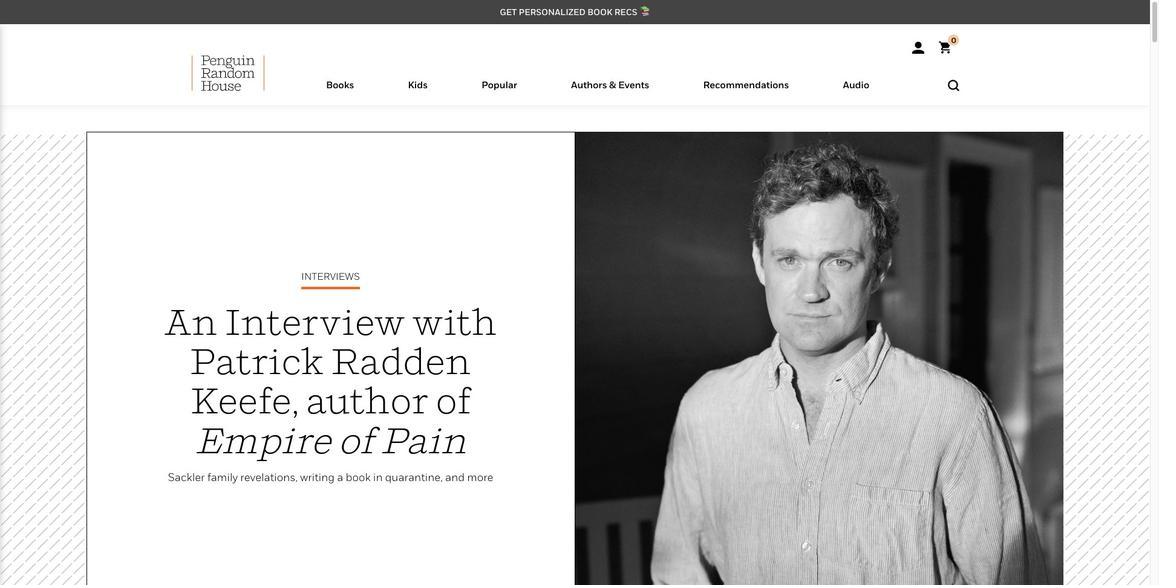 Task type: describe. For each thing, give the bounding box(es) containing it.
recommendations button
[[676, 76, 816, 105]]

kids link
[[408, 79, 428, 105]]

audio link
[[843, 79, 869, 105]]

main navigation element
[[162, 55, 988, 105]]

get
[[500, 7, 517, 17]]

personalized
[[519, 7, 586, 17]]

sackler
[[168, 471, 205, 484]]

0 horizontal spatial of
[[338, 418, 373, 461]]

sign in image
[[912, 42, 924, 54]]

interview
[[225, 300, 405, 343]]

a
[[337, 471, 343, 484]]

interview with patrick radden keefe image
[[575, 132, 1064, 586]]

books button
[[299, 76, 381, 105]]

get personalized book recs 📚 link
[[500, 7, 650, 17]]

📚
[[639, 7, 650, 17]]

recommendations
[[703, 79, 789, 91]]

book
[[346, 471, 371, 484]]

with
[[412, 300, 497, 343]]

1 horizontal spatial of
[[436, 379, 471, 422]]

author
[[306, 379, 429, 422]]

authors & events link
[[571, 79, 649, 105]]

authors & events button
[[544, 76, 676, 105]]

kids button
[[381, 76, 455, 105]]

audio
[[843, 79, 869, 91]]

an interview with patrick radden keefe, author of empire of pain
[[164, 300, 497, 461]]

sackler family revelations, writing a book in quarantine, and more
[[168, 471, 493, 484]]

pain
[[380, 418, 466, 461]]

popular button
[[455, 76, 544, 105]]

authors & events
[[571, 79, 649, 91]]

empire
[[195, 418, 331, 461]]

books
[[326, 79, 354, 91]]

an
[[164, 300, 218, 343]]

recs
[[614, 7, 637, 17]]



Task type: vqa. For each thing, say whether or not it's contained in the screenshot.
use
no



Task type: locate. For each thing, give the bounding box(es) containing it.
search image
[[948, 80, 959, 91]]

radden
[[331, 339, 471, 382]]

interviews
[[301, 270, 360, 282]]

audio button
[[816, 76, 896, 105]]

kids
[[408, 79, 428, 91]]

more
[[467, 471, 493, 484]]

writing
[[300, 471, 335, 484]]

events
[[618, 79, 649, 91]]

and
[[445, 471, 465, 484]]

keefe,
[[190, 379, 299, 422]]

revelations,
[[240, 471, 298, 484]]

&
[[609, 79, 616, 91]]

patrick
[[190, 339, 324, 382]]

of
[[436, 379, 471, 422], [338, 418, 373, 461]]

recommendations link
[[703, 79, 789, 105]]

shopping cart image
[[939, 35, 959, 54]]

authors
[[571, 79, 607, 91]]

in
[[373, 471, 383, 484]]

family
[[207, 471, 238, 484]]

get personalized book recs 📚
[[500, 7, 650, 17]]

penguin random house image
[[191, 55, 264, 91]]

books link
[[326, 79, 354, 105]]

quarantine,
[[385, 471, 443, 484]]

popular
[[482, 79, 517, 91]]

book
[[588, 7, 612, 17]]



